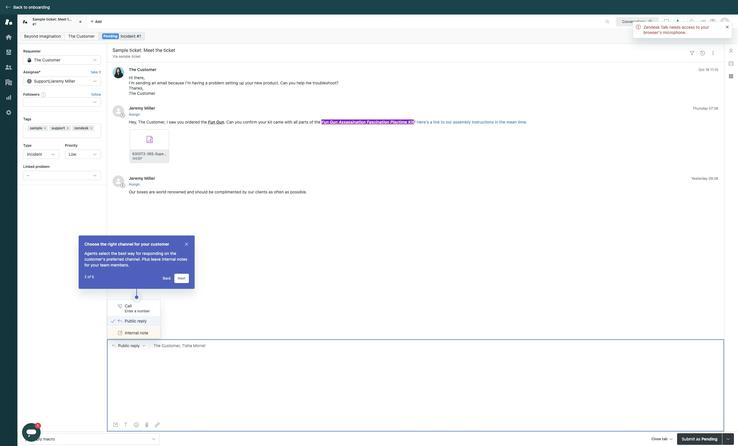 Task type: describe. For each thing, give the bounding box(es) containing it.
zendesk products image
[[702, 20, 706, 24]]

zendesk support image
[[5, 18, 12, 26]]

thursday
[[693, 106, 709, 111]]

preferred
[[107, 257, 124, 262]]

pending inside 'link'
[[104, 34, 118, 38]]

by
[[243, 190, 247, 195]]

5
[[92, 275, 94, 279]]

beyond imagination link
[[20, 32, 65, 40]]

talk
[[662, 25, 669, 30]]

choose the right channel for your customer dialog
[[79, 236, 195, 289]]

type
[[23, 143, 32, 148]]

assign for yesterday 09:26
[[129, 182, 140, 187]]

reply inside dropdown button
[[131, 344, 140, 348]]

microphone.
[[664, 30, 687, 35]]

the inside hi there, i'm sending an email because i'm having a problem setting up your new product. can you help me troubleshoot? thanks, the customer
[[129, 91, 136, 96]]

back button
[[159, 274, 175, 284]]

are
[[149, 190, 155, 195]]

new
[[255, 81, 262, 86]]

assignee*
[[23, 70, 41, 74]]

number
[[137, 309, 150, 314]]

draft mode image
[[113, 423, 118, 428]]

choose the right channel for your customer
[[85, 242, 169, 247]]

ordered
[[185, 120, 200, 125]]

public inside menu item
[[125, 319, 136, 324]]

i
[[167, 120, 168, 125]]

often
[[274, 190, 284, 195]]

customer, inside conversationlabel log
[[147, 120, 166, 125]]

the right hey,
[[138, 120, 145, 125]]

confirm
[[243, 120, 257, 125]]

a inside hi there, i'm sending an email because i'm having a problem setting up your new product. can you help me troubleshoot? thanks, the customer
[[206, 81, 208, 86]]

assign button for yesterday 09:26
[[129, 182, 140, 187]]

hey, the customer, i saw you ordered the fun gun . can you confirm your kit came with all parts of the fun gun assassination fascination playtime kit ? here's a link to our assembly instructions in the mean time.
[[129, 120, 528, 125]]

0 horizontal spatial back
[[13, 5, 23, 10]]

fascination
[[367, 120, 390, 125]]

be
[[209, 190, 214, 195]]

zendesk
[[644, 25, 660, 30]]

customer
[[151, 242, 169, 247]]

renowned
[[168, 190, 186, 195]]

2
[[85, 275, 87, 279]]

low
[[69, 152, 76, 157]]

2 of 5 back
[[85, 275, 171, 281]]

of inside 2 of 5 back
[[88, 275, 91, 279]]

1 avatar image from the top
[[113, 67, 124, 79]]

you inside hi there, i'm sending an email because i'm having a problem setting up your new product. can you help me troubleshoot? thanks, the customer
[[289, 81, 296, 86]]

jeremy miller link for thursday
[[129, 106, 155, 111]]

add attachment image
[[145, 423, 149, 428]]

the customer, tisha morrel
[[154, 344, 205, 348]]

tab containing sample ticket: meet the ticket
[[17, 15, 87, 29]]

link
[[434, 120, 440, 125]]

all
[[294, 120, 298, 125]]

ticket:
[[46, 17, 57, 22]]

sample
[[119, 54, 131, 59]]

oct 18 11:15
[[699, 68, 719, 72]]

the customer, tisha morrel button
[[150, 343, 725, 349]]

hi there, i'm sending an email because i'm having a problem setting up your new product. can you help me troubleshoot? thanks, the customer
[[129, 75, 339, 96]]

the customer inside conversationlabel log
[[129, 67, 157, 72]]

kit
[[268, 120, 272, 125]]

0 vertical spatial for
[[135, 242, 140, 247]]

oct
[[699, 68, 705, 72]]

18
[[706, 68, 710, 72]]

responding
[[142, 251, 164, 256]]

reporting image
[[5, 94, 12, 101]]

main element
[[0, 15, 17, 447]]

customer inside secondary "element"
[[77, 34, 95, 39]]

your up responding
[[141, 242, 150, 247]]

07:36
[[710, 106, 719, 111]]

secondary element
[[17, 31, 739, 42]]

your left kit in the left top of the page
[[259, 120, 267, 125]]

beyond imagination
[[24, 34, 61, 39]]

enter
[[125, 309, 134, 314]]

2 horizontal spatial as
[[697, 437, 701, 442]]

0 horizontal spatial can
[[227, 120, 234, 125]]

back to onboarding link
[[0, 5, 53, 10]]

leave
[[151, 257, 161, 262]]

customers image
[[5, 64, 12, 71]]

meet
[[58, 17, 67, 22]]

plus
[[142, 257, 150, 262]]

assign for thursday 07:36
[[129, 112, 140, 117]]

choose
[[85, 242, 99, 247]]

2 i'm from the left
[[185, 81, 191, 86]]

via
[[113, 54, 118, 59]]

insert emojis image
[[134, 423, 139, 428]]

take it button
[[91, 70, 101, 75]]

select
[[99, 251, 110, 256]]

0 horizontal spatial to
[[24, 5, 27, 10]]

your inside "agents select the best way for responding on the customer's preferred channel. plus leave internal notes for your team members."
[[91, 263, 99, 268]]

Yesterday 09:26 text field
[[692, 177, 719, 181]]

back to onboarding
[[13, 5, 50, 10]]

jeremy miller link for yesterday
[[129, 176, 155, 181]]

1 vertical spatial ticket
[[132, 54, 141, 59]]

there,
[[134, 75, 145, 80]]

Public reply composer text field
[[110, 352, 722, 364]]

0 horizontal spatial our
[[248, 190, 254, 195]]

knowledge image
[[730, 61, 734, 66]]

right
[[108, 242, 117, 247]]

me
[[306, 81, 312, 86]]

needs
[[670, 25, 682, 30]]

the left right
[[100, 242, 107, 247]]

to inside conversationlabel log
[[441, 120, 445, 125]]

sending
[[136, 81, 151, 86]]

can inside hi there, i'm sending an email because i'm having a problem setting up your new product. can you help me troubleshoot? thanks, the customer
[[281, 81, 288, 86]]

jeremy for yesterday 09:26
[[129, 176, 143, 181]]

conversations button
[[617, 17, 660, 26]]

here's a link to our assembly instructions in the mean time. link
[[417, 120, 528, 125]]

take it
[[91, 70, 101, 74]]

0 horizontal spatial the customer link
[[65, 32, 99, 40]]

team
[[100, 263, 110, 268]]

our
[[129, 190, 136, 195]]

tags
[[23, 117, 31, 121]]

the up preferred
[[111, 251, 117, 256]]

1 vertical spatial for
[[136, 251, 141, 256]]

tisha
[[182, 344, 192, 348]]

note
[[140, 331, 148, 336]]

your inside hi there, i'm sending an email because i'm having a problem setting up your new product. can you help me troubleshoot? thanks, the customer
[[245, 81, 254, 86]]

pending link
[[98, 32, 145, 40]]

1 horizontal spatial you
[[235, 120, 242, 125]]

having
[[192, 81, 205, 86]]

with
[[285, 120, 293, 125]]

yesterday
[[692, 177, 708, 181]]

of inside conversationlabel log
[[310, 120, 314, 125]]

thursday 07:36
[[693, 106, 719, 111]]

linked problem
[[23, 165, 50, 169]]

follow
[[91, 92, 101, 97]]

add link (cmd k) image
[[155, 423, 160, 428]]

the right "ordered"
[[201, 120, 207, 125]]

submit
[[683, 437, 696, 442]]



Task type: vqa. For each thing, say whether or not it's contained in the screenshot.
Morrel
yes



Task type: locate. For each thing, give the bounding box(es) containing it.
0 vertical spatial assign button
[[129, 112, 140, 117]]

1 vertical spatial the customer
[[129, 67, 157, 72]]

notes
[[177, 257, 188, 262]]

format text image
[[124, 423, 128, 428]]

back left onboarding
[[13, 5, 23, 10]]

jeremy for thursday 07:36
[[129, 106, 143, 111]]

0 vertical spatial close image
[[78, 19, 83, 25]]

the customer inside secondary "element"
[[68, 34, 95, 39]]

0 horizontal spatial problem
[[35, 165, 50, 169]]

1 vertical spatial pending
[[702, 437, 718, 442]]

you right saw
[[177, 120, 184, 125]]

0 horizontal spatial close image
[[78, 19, 83, 25]]

conversations
[[623, 19, 646, 24]]

ticket
[[74, 17, 84, 22], [132, 54, 141, 59]]

0 vertical spatial ticket
[[74, 17, 84, 22]]

kit
[[409, 120, 414, 125]]

miller
[[144, 106, 155, 111], [144, 176, 155, 181]]

1 horizontal spatial close image
[[184, 242, 189, 247]]

2 horizontal spatial a
[[431, 120, 433, 125]]

reply down the internal note menu item
[[131, 344, 140, 348]]

for up "way"
[[135, 242, 140, 247]]

avatar image for thursday 07:36
[[113, 106, 124, 117]]

the up hi
[[129, 67, 136, 72]]

1 horizontal spatial a
[[206, 81, 208, 86]]

0 vertical spatial can
[[281, 81, 288, 86]]

jeremy
[[129, 106, 143, 111], [129, 176, 143, 181]]

setting
[[225, 81, 238, 86]]

assign up hey,
[[129, 112, 140, 117]]

back inside 2 of 5 back
[[163, 277, 171, 281]]

back left next
[[163, 277, 171, 281]]

1 jeremy from the top
[[129, 106, 143, 111]]

instructions
[[472, 120, 494, 125]]

1 vertical spatial jeremy miller link
[[129, 176, 155, 181]]

ticket right meet
[[74, 17, 84, 22]]

the customer link down meet
[[65, 32, 99, 40]]

1 i'm from the left
[[129, 81, 135, 86]]

our boxes are world renowned and should be complimented by our clients as often as possible.
[[129, 190, 307, 195]]

jeremy miller assign for thursday 07:36
[[129, 106, 155, 117]]

1 vertical spatial customer,
[[162, 344, 181, 348]]

1 vertical spatial the customer link
[[129, 67, 157, 72]]

can right .
[[227, 120, 234, 125]]

jeremy miller link
[[129, 106, 155, 111], [129, 176, 155, 181]]

1 vertical spatial can
[[227, 120, 234, 125]]

views image
[[5, 49, 12, 56]]

0 horizontal spatial of
[[88, 275, 91, 279]]

admin image
[[5, 109, 12, 116]]

zendesk talk needs access to your browser's microphone.
[[644, 25, 710, 35]]

1 vertical spatial reply
[[131, 344, 140, 348]]

the right in
[[500, 120, 506, 125]]

2 vertical spatial avatar image
[[113, 176, 124, 187]]

beyond
[[24, 34, 38, 39]]

2 vertical spatial to
[[441, 120, 445, 125]]

your inside zendesk talk needs access to your browser's microphone.
[[702, 25, 710, 30]]

pending right submit
[[702, 437, 718, 442]]

#1
[[33, 22, 36, 26]]

came
[[274, 120, 284, 125]]

assign button up hey,
[[129, 112, 140, 117]]

1 fun from the left
[[208, 120, 215, 125]]

0 horizontal spatial i'm
[[129, 81, 135, 86]]

playtime
[[391, 120, 408, 125]]

of right 2
[[88, 275, 91, 279]]

as left often
[[269, 190, 273, 195]]

avatar image for yesterday 09:26
[[113, 176, 124, 187]]

public reply down the "enter" in the left bottom of the page
[[125, 319, 147, 324]]

jeremy up our
[[129, 176, 143, 181]]

miller up are
[[144, 176, 155, 181]]

customer, left tisha
[[162, 344, 181, 348]]

jeremy up hey,
[[129, 106, 143, 111]]

as
[[269, 190, 273, 195], [285, 190, 289, 195], [697, 437, 701, 442]]

next
[[178, 277, 186, 281]]

0 vertical spatial customer
[[77, 34, 95, 39]]

apps image
[[730, 74, 734, 79]]

events image
[[701, 51, 706, 55]]

conversationlabel log
[[107, 62, 725, 340]]

the down the internal note menu item
[[154, 344, 161, 348]]

public down the "enter" in the left bottom of the page
[[125, 319, 136, 324]]

problem down incident popup button
[[35, 165, 50, 169]]

assembly
[[454, 120, 471, 125]]

channel
[[118, 242, 133, 247]]

our right link
[[446, 120, 452, 125]]

to right access
[[697, 25, 701, 30]]

internal note
[[125, 331, 148, 336]]

up
[[240, 81, 244, 86]]

internal
[[125, 331, 139, 336]]

0 vertical spatial reply
[[138, 319, 147, 324]]

incident button
[[23, 150, 59, 159]]

as right submit
[[697, 437, 701, 442]]

tab
[[17, 15, 87, 29]]

1 jeremy miller link from the top
[[129, 106, 155, 111]]

Subject field
[[112, 47, 687, 54]]

assign button for thursday 07:36
[[129, 112, 140, 117]]

1 vertical spatial of
[[88, 275, 91, 279]]

help
[[297, 81, 305, 86]]

morrel
[[193, 344, 205, 348]]

2 jeremy from the top
[[129, 176, 143, 181]]

internal note menu item
[[107, 328, 160, 339]]

should
[[195, 190, 208, 195]]

public reply menu item
[[107, 316, 160, 327]]

reply down number
[[138, 319, 147, 324]]

the down thanks,
[[129, 91, 136, 96]]

miller for yesterday 09:26
[[144, 176, 155, 181]]

close image inside choose the right channel for your customer dialog
[[184, 242, 189, 247]]

2 horizontal spatial to
[[697, 25, 701, 30]]

email
[[157, 81, 167, 86]]

1 horizontal spatial gun
[[330, 120, 338, 125]]

your down zendesk products icon in the right of the page
[[702, 25, 710, 30]]

tabs tab list
[[17, 15, 600, 29]]

1 horizontal spatial back
[[163, 277, 171, 281]]

1 assign button from the top
[[129, 112, 140, 117]]

fun right parts
[[322, 120, 329, 125]]

0 vertical spatial jeremy miller assign
[[129, 106, 155, 117]]

assign up our
[[129, 182, 140, 187]]

agents select the best way for responding on the customer's preferred channel. plus leave internal notes for your team members.
[[85, 251, 188, 268]]

to inside zendesk talk needs access to your browser's microphone.
[[697, 25, 701, 30]]

0 horizontal spatial gun
[[217, 120, 224, 125]]

public reply inside menu item
[[125, 319, 147, 324]]

1 jeremy miller assign from the top
[[129, 106, 155, 117]]

1 horizontal spatial the customer
[[129, 67, 157, 72]]

0 horizontal spatial ticket
[[74, 17, 84, 22]]

ticket right sample
[[132, 54, 141, 59]]

mean
[[507, 120, 517, 125]]

0 vertical spatial public reply
[[125, 319, 147, 324]]

world
[[156, 190, 167, 195]]

1 vertical spatial jeremy
[[129, 176, 143, 181]]

1 horizontal spatial fun
[[322, 120, 329, 125]]

2 jeremy miller link from the top
[[129, 176, 155, 181]]

2 jeremy miller assign from the top
[[129, 176, 155, 187]]

imagination
[[39, 34, 61, 39]]

to left onboarding
[[24, 5, 27, 10]]

1 vertical spatial assign
[[129, 182, 140, 187]]

avatar image
[[113, 67, 124, 79], [113, 106, 124, 117], [113, 176, 124, 187]]

1 assign from the top
[[129, 112, 140, 117]]

channel.
[[125, 257, 141, 262]]

1 vertical spatial problem
[[35, 165, 50, 169]]

1 vertical spatial public reply
[[118, 344, 140, 348]]

1 horizontal spatial of
[[310, 120, 314, 125]]

2 vertical spatial customer
[[137, 91, 156, 96]]

i'm left having
[[185, 81, 191, 86]]

0 vertical spatial jeremy
[[129, 106, 143, 111]]

customer, inside button
[[162, 344, 181, 348]]

the inside button
[[154, 344, 161, 348]]

ticket inside sample ticket: meet the ticket #1
[[74, 17, 84, 22]]

close image up notes
[[184, 242, 189, 247]]

the customer down sample ticket: meet the ticket #1
[[68, 34, 95, 39]]

can right product.
[[281, 81, 288, 86]]

here's
[[417, 120, 429, 125]]

the right on
[[170, 251, 176, 256]]

troubleshoot?
[[313, 81, 339, 86]]

customer context image
[[730, 49, 734, 53]]

0 vertical spatial problem
[[209, 81, 224, 86]]

2 horizontal spatial you
[[289, 81, 296, 86]]

miller for thursday 07:36
[[144, 106, 155, 111]]

an
[[152, 81, 156, 86]]

follow button
[[91, 92, 101, 97]]

assign button
[[129, 112, 140, 117], [129, 182, 140, 187]]

0 vertical spatial the customer
[[68, 34, 95, 39]]

our right "by"
[[248, 190, 254, 195]]

internal
[[162, 257, 176, 262]]

0 horizontal spatial fun
[[208, 120, 215, 125]]

webp
[[132, 156, 142, 161]]

public reply inside dropdown button
[[118, 344, 140, 348]]

1 miller from the top
[[144, 106, 155, 111]]

get help image
[[711, 19, 716, 24]]

2 assign button from the top
[[129, 182, 140, 187]]

assign button up our
[[129, 182, 140, 187]]

public inside dropdown button
[[118, 344, 130, 348]]

1 horizontal spatial problem
[[209, 81, 224, 86]]

0 vertical spatial assign
[[129, 112, 140, 117]]

1 horizontal spatial the customer link
[[129, 67, 157, 72]]

members.
[[111, 263, 129, 268]]

2 gun from the left
[[330, 120, 338, 125]]

you left help
[[289, 81, 296, 86]]

1 horizontal spatial pending
[[702, 437, 718, 442]]

1 vertical spatial our
[[248, 190, 254, 195]]

gun right "ordered"
[[217, 120, 224, 125]]

customer
[[77, 34, 95, 39], [137, 67, 157, 72], [137, 91, 156, 96]]

2 vertical spatial a
[[135, 309, 136, 314]]

2 avatar image from the top
[[113, 106, 124, 117]]

0 vertical spatial jeremy miller link
[[129, 106, 155, 111]]

public down internal
[[118, 344, 130, 348]]

the customer link
[[65, 32, 99, 40], [129, 67, 157, 72]]

of right parts
[[310, 120, 314, 125]]

a right having
[[206, 81, 208, 86]]

get started image
[[5, 33, 12, 41]]

miller down 'an' on the top
[[144, 106, 155, 111]]

hey,
[[129, 120, 137, 125]]

you
[[289, 81, 296, 86], [177, 120, 184, 125], [235, 120, 242, 125]]

call menu item
[[107, 301, 160, 316]]

0 horizontal spatial the customer
[[68, 34, 95, 39]]

the inside secondary "element"
[[68, 34, 75, 39]]

1 vertical spatial avatar image
[[113, 106, 124, 117]]

jeremy miller link up hey,
[[129, 106, 155, 111]]

Oct 18 11:15 text field
[[699, 68, 719, 72]]

the customer link up there,
[[129, 67, 157, 72]]

the customer up there,
[[129, 67, 157, 72]]

0 vertical spatial public
[[125, 319, 136, 324]]

close image right meet
[[78, 19, 83, 25]]

1 horizontal spatial ticket
[[132, 54, 141, 59]]

1 horizontal spatial to
[[441, 120, 445, 125]]

0 horizontal spatial as
[[269, 190, 273, 195]]

0 horizontal spatial pending
[[104, 34, 118, 38]]

a inside call enter a number
[[135, 309, 136, 314]]

you left confirm
[[235, 120, 242, 125]]

close image
[[78, 19, 83, 25], [184, 242, 189, 247]]

way
[[128, 251, 135, 256]]

a left link
[[431, 120, 433, 125]]

via sample ticket
[[113, 54, 141, 59]]

1 vertical spatial public
[[118, 344, 130, 348]]

1 vertical spatial jeremy miller assign
[[129, 176, 155, 187]]

jeremy miller assign up "boxes"
[[129, 176, 155, 187]]

problem inside hi there, i'm sending an email because i'm having a problem setting up your new product. can you help me troubleshoot? thanks, the customer
[[209, 81, 224, 86]]

1 horizontal spatial can
[[281, 81, 288, 86]]

possible.
[[291, 190, 307, 195]]

0 vertical spatial miller
[[144, 106, 155, 111]]

for right "way"
[[136, 251, 141, 256]]

0 vertical spatial the customer link
[[65, 32, 99, 40]]

0 vertical spatial our
[[446, 120, 452, 125]]

1 vertical spatial to
[[697, 25, 701, 30]]

a
[[206, 81, 208, 86], [431, 120, 433, 125], [135, 309, 136, 314]]

yesterday 09:26
[[692, 177, 719, 181]]

1 vertical spatial close image
[[184, 242, 189, 247]]

sample ticket: meet the ticket #1
[[33, 17, 84, 26]]

onboarding
[[29, 5, 50, 10]]

1 vertical spatial a
[[431, 120, 433, 125]]

i'm down hi
[[129, 81, 135, 86]]

0 horizontal spatial a
[[135, 309, 136, 314]]

2 fun from the left
[[322, 120, 329, 125]]

1 horizontal spatial as
[[285, 190, 289, 195]]

reply inside menu item
[[138, 319, 147, 324]]

0 vertical spatial a
[[206, 81, 208, 86]]

0 vertical spatial of
[[310, 120, 314, 125]]

for down customer's at the bottom of page
[[85, 263, 90, 268]]

problem left setting
[[209, 81, 224, 86]]

close image inside tab
[[78, 19, 83, 25]]

1 gun from the left
[[217, 120, 224, 125]]

1 vertical spatial back
[[163, 277, 171, 281]]

the right parts
[[315, 120, 321, 125]]

your right up
[[245, 81, 254, 86]]

customer, left i
[[147, 120, 166, 125]]

browser's
[[644, 30, 663, 35]]

public reply down internal
[[118, 344, 140, 348]]

0 vertical spatial avatar image
[[113, 67, 124, 79]]

0 horizontal spatial you
[[177, 120, 184, 125]]

1 horizontal spatial i'm
[[185, 81, 191, 86]]

i'm
[[129, 81, 135, 86], [185, 81, 191, 86]]

call
[[125, 304, 132, 309]]

our
[[446, 120, 452, 125], [248, 190, 254, 195]]

jeremy miller assign for yesterday 09:26
[[129, 176, 155, 187]]

Thursday 07:36 text field
[[693, 106, 719, 111]]

thanks,
[[129, 86, 144, 91]]

public reply
[[125, 319, 147, 324], [118, 344, 140, 348]]

the down sample ticket: meet the ticket #1
[[68, 34, 75, 39]]

0 vertical spatial pending
[[104, 34, 118, 38]]

2 miller from the top
[[144, 176, 155, 181]]

1 horizontal spatial our
[[446, 120, 452, 125]]

next button
[[175, 274, 189, 284]]

the
[[67, 17, 73, 22], [201, 120, 207, 125], [315, 120, 321, 125], [500, 120, 506, 125], [100, 242, 107, 247], [111, 251, 117, 256], [170, 251, 176, 256]]

customer inside hi there, i'm sending an email because i'm having a problem setting up your new product. can you help me troubleshoot? thanks, the customer
[[137, 91, 156, 96]]

agents
[[85, 251, 98, 256]]

pending up the via
[[104, 34, 118, 38]]

1 vertical spatial miller
[[144, 176, 155, 181]]

gun
[[217, 120, 224, 125], [330, 120, 338, 125]]

as right often
[[285, 190, 289, 195]]

the right meet
[[67, 17, 73, 22]]

0 vertical spatial back
[[13, 5, 23, 10]]

2 assign from the top
[[129, 182, 140, 187]]

assassination
[[339, 120, 366, 125]]

call enter a number
[[125, 304, 150, 314]]

customer,
[[147, 120, 166, 125], [162, 344, 181, 348]]

3 avatar image from the top
[[113, 176, 124, 187]]

fun left .
[[208, 120, 215, 125]]

linked
[[23, 165, 35, 169]]

0 vertical spatial customer,
[[147, 120, 166, 125]]

1 vertical spatial assign button
[[129, 182, 140, 187]]

take
[[91, 70, 98, 74]]

hi
[[129, 75, 133, 80]]

jeremy miller assign up hey,
[[129, 106, 155, 117]]

it
[[99, 70, 101, 74]]

organizations image
[[5, 79, 12, 86]]

best
[[118, 251, 127, 256]]

.
[[224, 120, 226, 125]]

2 vertical spatial for
[[85, 263, 90, 268]]

to right link
[[441, 120, 445, 125]]

gun left assassination
[[330, 120, 338, 125]]

jeremy miller link up "boxes"
[[129, 176, 155, 181]]

0 vertical spatial to
[[24, 5, 27, 10]]

the inside sample ticket: meet the ticket #1
[[67, 17, 73, 22]]

1 vertical spatial customer
[[137, 67, 157, 72]]

your down customer's at the bottom of page
[[91, 263, 99, 268]]

a right the "enter" in the left bottom of the page
[[135, 309, 136, 314]]



